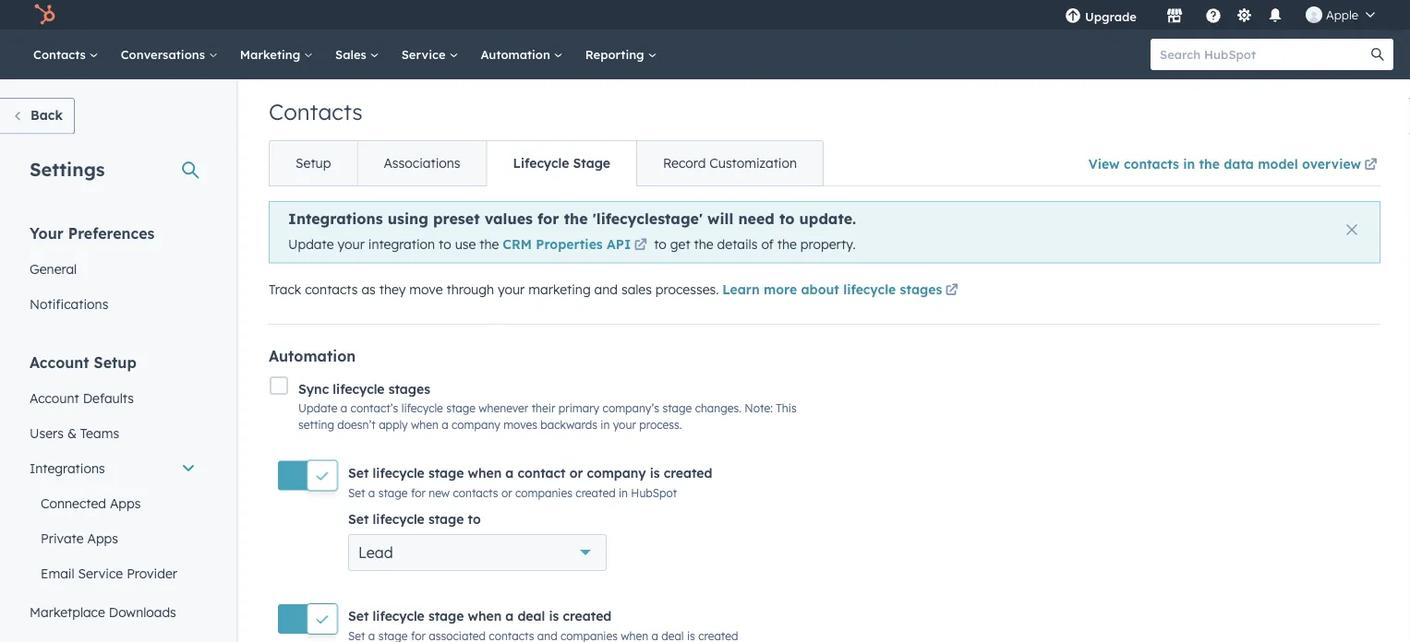 Task type: vqa. For each thing, say whether or not it's contained in the screenshot.
Press to sort. image
no



Task type: describe. For each thing, give the bounding box(es) containing it.
your preferences element
[[18, 223, 207, 322]]

use
[[455, 236, 476, 253]]

to right link opens in a new window icon
[[654, 236, 667, 253]]

primary
[[558, 402, 600, 416]]

customization
[[710, 155, 797, 171]]

stage up set lifecycle stage to
[[378, 486, 408, 500]]

record customization link
[[636, 141, 823, 186]]

account setup element
[[18, 352, 207, 643]]

is inside set lifecycle stage when a contact or company is created set a stage for new contacts or companies created in hubspot
[[650, 465, 660, 481]]

integrations using preset values for the 'lifecyclestage' will need to update. alert
[[269, 201, 1381, 264]]

contacts for as
[[305, 281, 358, 297]]

marketing
[[529, 281, 591, 297]]

sync lifecycle stages update a contact's lifecycle stage whenever their primary company's stage changes. note: this setting doesn't apply when a company moves backwards in your process.
[[298, 381, 797, 432]]

when for deal
[[468, 609, 502, 625]]

moves
[[504, 418, 538, 432]]

associations
[[384, 155, 460, 171]]

track
[[269, 281, 301, 297]]

conversations link
[[110, 30, 229, 79]]

account defaults
[[30, 390, 134, 406]]

to right the 'need'
[[779, 210, 795, 228]]

whenever
[[479, 402, 529, 416]]

1 horizontal spatial or
[[570, 465, 583, 481]]

contact's
[[351, 402, 398, 416]]

marketplaces button
[[1155, 0, 1194, 30]]

lifecycle for set lifecycle stage to
[[373, 511, 425, 528]]

for inside integrations using preset values for the 'lifecyclestage' will need to update. alert
[[538, 210, 559, 228]]

a for contact
[[505, 465, 514, 481]]

automation link
[[470, 30, 574, 79]]

get
[[670, 236, 691, 253]]

learn
[[723, 281, 760, 297]]

data
[[1224, 156, 1254, 172]]

0 vertical spatial stages
[[900, 281, 942, 297]]

this
[[776, 402, 797, 416]]

to get the details of the property.
[[650, 236, 856, 253]]

learn more about lifecycle stages
[[723, 281, 942, 297]]

learn more about lifecycle stages link
[[723, 280, 962, 302]]

link opens in a new window image inside crm properties api link
[[634, 240, 647, 253]]

stages inside sync lifecycle stages update a contact's lifecycle stage whenever their primary company's stage changes. note: this setting doesn't apply when a company moves backwards in your process.
[[388, 381, 430, 397]]

service inside account setup element
[[78, 566, 123, 582]]

your inside sync lifecycle stages update a contact's lifecycle stage whenever their primary company's stage changes. note: this setting doesn't apply when a company moves backwards in your process.
[[613, 418, 636, 432]]

stage left whenever
[[446, 402, 476, 416]]

hubspot
[[631, 486, 677, 500]]

a for deal
[[505, 609, 514, 625]]

sales
[[335, 47, 370, 62]]

when inside sync lifecycle stages update a contact's lifecycle stage whenever their primary company's stage changes. note: this setting doesn't apply when a company moves backwards in your process.
[[411, 418, 439, 432]]

hubspot link
[[22, 4, 69, 26]]

setup link
[[270, 141, 357, 186]]

marketplace downloads link
[[18, 595, 207, 630]]

integrations for integrations
[[30, 460, 105, 477]]

company inside set lifecycle stage when a contact or company is created set a stage for new contacts or companies created in hubspot
[[587, 465, 646, 481]]

notifications button
[[1260, 0, 1291, 30]]

when for contact
[[468, 465, 502, 481]]

integrations button
[[18, 451, 207, 486]]

crm properties api
[[503, 236, 631, 253]]

associations link
[[357, 141, 486, 186]]

apply
[[379, 418, 408, 432]]

preferences
[[68, 224, 155, 242]]

help button
[[1198, 0, 1229, 30]]

set for set lifecycle stage when a deal is created
[[348, 609, 369, 625]]

property.
[[801, 236, 856, 253]]

lifecycle right about at the top of the page
[[843, 281, 896, 297]]

users
[[30, 425, 64, 441]]

lifecycle
[[513, 155, 569, 171]]

view
[[1089, 156, 1120, 172]]

stage down lead popup button at the bottom of page
[[428, 609, 464, 625]]

details
[[717, 236, 758, 253]]

1 vertical spatial or
[[501, 486, 512, 500]]

more
[[764, 281, 797, 297]]

marketing link
[[229, 30, 324, 79]]

2 set from the top
[[348, 486, 365, 500]]

processes.
[[656, 281, 719, 297]]

back
[[30, 107, 63, 123]]

to up lead popup button at the bottom of page
[[468, 511, 481, 528]]

upgrade
[[1085, 9, 1137, 24]]

1 vertical spatial contacts
[[269, 98, 363, 126]]

notifications link
[[18, 287, 207, 322]]

2 vertical spatial created
[[563, 609, 612, 625]]

through
[[447, 281, 494, 297]]

about
[[801, 281, 839, 297]]

of
[[761, 236, 774, 253]]

move
[[409, 281, 443, 297]]

0 vertical spatial automation
[[481, 47, 554, 62]]

as
[[361, 281, 376, 297]]

integrations for integrations using preset values for the 'lifecyclestage' will need to update.
[[288, 210, 383, 228]]

0 vertical spatial service
[[401, 47, 449, 62]]

defaults
[[83, 390, 134, 406]]

lead
[[358, 544, 393, 562]]

set for set lifecycle stage to
[[348, 511, 369, 528]]

a for contact's
[[341, 402, 347, 416]]

account defaults link
[[18, 381, 207, 416]]

search button
[[1362, 39, 1394, 70]]

private apps link
[[18, 521, 207, 556]]

lifecycle for set lifecycle stage when a deal is created
[[373, 609, 425, 625]]

view contacts in the data model overview link
[[1089, 144, 1381, 186]]

reporting
[[585, 47, 648, 62]]

the left data on the top of page
[[1199, 156, 1220, 172]]

lifecycle stage
[[513, 155, 611, 171]]

for inside set lifecycle stage when a contact or company is created set a stage for new contacts or companies created in hubspot
[[411, 486, 426, 500]]

sync
[[298, 381, 329, 397]]

their
[[532, 402, 555, 416]]

link opens in a new window image
[[634, 237, 647, 255]]

update inside sync lifecycle stages update a contact's lifecycle stage whenever their primary company's stage changes. note: this setting doesn't apply when a company moves backwards in your process.
[[298, 402, 338, 416]]

your inside integrations using preset values for the 'lifecyclestage' will need to update. alert
[[338, 236, 365, 253]]

users & teams
[[30, 425, 119, 441]]

0 horizontal spatial setup
[[94, 353, 137, 372]]

navigation containing setup
[[269, 140, 824, 187]]

'lifecyclestage'
[[593, 210, 703, 228]]

sales link
[[324, 30, 390, 79]]

notifications image
[[1267, 8, 1284, 25]]

1 vertical spatial automation
[[269, 347, 356, 366]]

connected
[[41, 495, 106, 512]]

a right the apply on the bottom left
[[442, 418, 448, 432]]

close image
[[1347, 224, 1358, 236]]

link opens in a new window image inside learn more about lifecycle stages link
[[946, 285, 959, 297]]

lead button
[[348, 535, 607, 571]]

users & teams link
[[18, 416, 207, 451]]

a up set lifecycle stage to
[[368, 486, 375, 500]]

crm properties api link
[[503, 236, 650, 255]]

your preferences
[[30, 224, 155, 242]]

account setup
[[30, 353, 137, 372]]

downloads
[[109, 604, 176, 621]]

apple button
[[1295, 0, 1386, 30]]

in inside sync lifecycle stages update a contact's lifecycle stage whenever their primary company's stage changes. note: this setting doesn't apply when a company moves backwards in your process.
[[601, 418, 610, 432]]

process.
[[639, 418, 682, 432]]



Task type: locate. For each thing, give the bounding box(es) containing it.
back link
[[0, 98, 75, 134]]

lifecycle
[[843, 281, 896, 297], [333, 381, 385, 397], [401, 402, 443, 416], [373, 465, 425, 481], [373, 511, 425, 528], [373, 609, 425, 625]]

stage
[[446, 402, 476, 416], [663, 402, 692, 416], [428, 465, 464, 481], [378, 486, 408, 500], [428, 511, 464, 528], [428, 609, 464, 625]]

0 horizontal spatial contacts
[[33, 47, 89, 62]]

search image
[[1371, 48, 1384, 61]]

stage up process.
[[663, 402, 692, 416]]

2 vertical spatial contacts
[[453, 486, 498, 500]]

1 vertical spatial integrations
[[30, 460, 105, 477]]

update up setting
[[298, 402, 338, 416]]

the for to get the details of the property.
[[777, 236, 797, 253]]

0 vertical spatial created
[[664, 465, 713, 481]]

automation
[[481, 47, 554, 62], [269, 347, 356, 366]]

1 horizontal spatial in
[[619, 486, 628, 500]]

lifecycle down the apply on the bottom left
[[373, 465, 425, 481]]

0 horizontal spatial contacts
[[305, 281, 358, 297]]

1 account from the top
[[30, 353, 89, 372]]

service link
[[390, 30, 470, 79]]

1 vertical spatial apps
[[87, 531, 118, 547]]

0 vertical spatial company
[[452, 418, 500, 432]]

2 vertical spatial when
[[468, 609, 502, 625]]

connected apps
[[41, 495, 141, 512]]

lifecycle for set lifecycle stage when a contact or company is created set a stage for new contacts or companies created in hubspot
[[373, 465, 425, 481]]

for up crm properties api
[[538, 210, 559, 228]]

0 vertical spatial update
[[288, 236, 334, 253]]

lifecycle up "lead"
[[373, 511, 425, 528]]

1 vertical spatial account
[[30, 390, 79, 406]]

0 vertical spatial integrations
[[288, 210, 383, 228]]

settings
[[30, 157, 105, 181]]

contacts inside set lifecycle stage when a contact or company is created set a stage for new contacts or companies created in hubspot
[[453, 486, 498, 500]]

the
[[1199, 156, 1220, 172], [564, 210, 588, 228], [480, 236, 499, 253], [694, 236, 714, 253], [777, 236, 797, 253]]

created up hubspot
[[664, 465, 713, 481]]

lifecycle stage link
[[486, 141, 636, 186]]

menu containing apple
[[1052, 0, 1388, 30]]

contact
[[518, 465, 566, 481]]

marketplace
[[30, 604, 105, 621]]

email
[[41, 566, 74, 582]]

integrations
[[288, 210, 383, 228], [30, 460, 105, 477]]

stage up new
[[428, 465, 464, 481]]

set lifecycle stage when a contact or company is created set a stage for new contacts or companies created in hubspot
[[348, 465, 713, 500]]

0 vertical spatial in
[[1183, 156, 1195, 172]]

service
[[401, 47, 449, 62], [78, 566, 123, 582]]

0 horizontal spatial is
[[549, 609, 559, 625]]

1 horizontal spatial your
[[498, 281, 525, 297]]

contacts
[[33, 47, 89, 62], [269, 98, 363, 126]]

0 horizontal spatial in
[[601, 418, 610, 432]]

apps down integrations button in the bottom left of the page
[[110, 495, 141, 512]]

service right sales link
[[401, 47, 449, 62]]

created right deal
[[563, 609, 612, 625]]

2 horizontal spatial in
[[1183, 156, 1195, 172]]

0 horizontal spatial company
[[452, 418, 500, 432]]

0 vertical spatial account
[[30, 353, 89, 372]]

when inside set lifecycle stage when a contact or company is created set a stage for new contacts or companies created in hubspot
[[468, 465, 502, 481]]

link opens in a new window image
[[1365, 154, 1377, 176], [1365, 159, 1377, 172], [634, 240, 647, 253], [946, 280, 959, 302], [946, 285, 959, 297]]

&
[[67, 425, 77, 441]]

the for integrations using preset values for the 'lifecyclestage' will need to update.
[[564, 210, 588, 228]]

1 vertical spatial update
[[298, 402, 338, 416]]

company down whenever
[[452, 418, 500, 432]]

overview
[[1302, 156, 1361, 172]]

automation up sync
[[269, 347, 356, 366]]

contacts
[[1124, 156, 1179, 172], [305, 281, 358, 297], [453, 486, 498, 500]]

contacts down hubspot link
[[33, 47, 89, 62]]

apps for connected apps
[[110, 495, 141, 512]]

the for update your integration to use the
[[480, 236, 499, 253]]

in down company's
[[601, 418, 610, 432]]

for left new
[[411, 486, 426, 500]]

upgrade image
[[1065, 8, 1081, 25]]

integrations inside alert
[[288, 210, 383, 228]]

they
[[379, 281, 406, 297]]

apps
[[110, 495, 141, 512], [87, 531, 118, 547]]

track contacts as they move through your marketing and sales processes.
[[269, 281, 723, 297]]

settings link
[[1233, 5, 1256, 24]]

settings image
[[1236, 8, 1253, 24]]

provider
[[127, 566, 177, 582]]

backwards
[[541, 418, 597, 432]]

your up as
[[338, 236, 365, 253]]

update.
[[799, 210, 856, 228]]

setting
[[298, 418, 334, 432]]

marketplaces image
[[1166, 8, 1183, 25]]

1 vertical spatial created
[[576, 486, 616, 500]]

private apps
[[41, 531, 118, 547]]

your down company's
[[613, 418, 636, 432]]

is up hubspot
[[650, 465, 660, 481]]

set for set lifecycle stage when a contact or company is created set a stage for new contacts or companies created in hubspot
[[348, 465, 369, 481]]

company inside sync lifecycle stages update a contact's lifecycle stage whenever their primary company's stage changes. note: this setting doesn't apply when a company moves backwards in your process.
[[452, 418, 500, 432]]

doesn't
[[337, 418, 376, 432]]

3 set from the top
[[348, 511, 369, 528]]

1 set from the top
[[348, 465, 369, 481]]

1 horizontal spatial for
[[538, 210, 559, 228]]

properties
[[536, 236, 603, 253]]

2 horizontal spatial contacts
[[1124, 156, 1179, 172]]

in inside set lifecycle stage when a contact or company is created set a stage for new contacts or companies created in hubspot
[[619, 486, 628, 500]]

integrations down &
[[30, 460, 105, 477]]

service down the private apps link
[[78, 566, 123, 582]]

0 horizontal spatial service
[[78, 566, 123, 582]]

your
[[338, 236, 365, 253], [498, 281, 525, 297], [613, 418, 636, 432]]

the right use
[[480, 236, 499, 253]]

changes.
[[695, 402, 742, 416]]

menu
[[1052, 0, 1388, 30]]

0 vertical spatial is
[[650, 465, 660, 481]]

automation right service link
[[481, 47, 554, 62]]

to
[[779, 210, 795, 228], [439, 236, 451, 253], [654, 236, 667, 253], [468, 511, 481, 528]]

record customization
[[663, 155, 797, 171]]

to left use
[[439, 236, 451, 253]]

need
[[738, 210, 775, 228]]

or left companies
[[501, 486, 512, 500]]

0 horizontal spatial your
[[338, 236, 365, 253]]

apps up the email service provider at the left bottom of page
[[87, 531, 118, 547]]

account for account defaults
[[30, 390, 79, 406]]

0 vertical spatial apps
[[110, 495, 141, 512]]

hubspot image
[[33, 4, 55, 26]]

a left contact in the left of the page
[[505, 465, 514, 481]]

1 horizontal spatial automation
[[481, 47, 554, 62]]

record
[[663, 155, 706, 171]]

integrations inside button
[[30, 460, 105, 477]]

preset
[[433, 210, 480, 228]]

view contacts in the data model overview
[[1089, 156, 1361, 172]]

2 account from the top
[[30, 390, 79, 406]]

0 vertical spatial setup
[[296, 155, 331, 171]]

1 horizontal spatial is
[[650, 465, 660, 481]]

1 horizontal spatial integrations
[[288, 210, 383, 228]]

when
[[411, 418, 439, 432], [468, 465, 502, 481], [468, 609, 502, 625]]

when left contact in the left of the page
[[468, 465, 502, 481]]

1 vertical spatial when
[[468, 465, 502, 481]]

1 horizontal spatial company
[[587, 465, 646, 481]]

set lifecycle stage to
[[348, 511, 481, 528]]

account
[[30, 353, 89, 372], [30, 390, 79, 406]]

0 vertical spatial for
[[538, 210, 559, 228]]

0 horizontal spatial or
[[501, 486, 512, 500]]

1 horizontal spatial contacts
[[453, 486, 498, 500]]

company up hubspot
[[587, 465, 646, 481]]

1 vertical spatial company
[[587, 465, 646, 481]]

1 vertical spatial stages
[[388, 381, 430, 397]]

conversations
[[121, 47, 209, 62]]

or right contact in the left of the page
[[570, 465, 583, 481]]

the right of
[[777, 236, 797, 253]]

notifications
[[30, 296, 108, 312]]

1 vertical spatial is
[[549, 609, 559, 625]]

contacts up the setup link
[[269, 98, 363, 126]]

1 vertical spatial setup
[[94, 353, 137, 372]]

contacts right new
[[453, 486, 498, 500]]

0 vertical spatial contacts
[[33, 47, 89, 62]]

update your integration to use the
[[288, 236, 503, 253]]

0 horizontal spatial for
[[411, 486, 426, 500]]

in
[[1183, 156, 1195, 172], [601, 418, 610, 432], [619, 486, 628, 500]]

2 horizontal spatial your
[[613, 418, 636, 432]]

account up the account defaults on the bottom left
[[30, 353, 89, 372]]

note:
[[745, 402, 773, 416]]

1 horizontal spatial service
[[401, 47, 449, 62]]

lifecycle down "lead"
[[373, 609, 425, 625]]

lifecycle inside set lifecycle stage when a contact or company is created set a stage for new contacts or companies created in hubspot
[[373, 465, 425, 481]]

lifecycle up "contact's"
[[333, 381, 385, 397]]

new
[[429, 486, 450, 500]]

api
[[607, 236, 631, 253]]

1 vertical spatial your
[[498, 281, 525, 297]]

0 vertical spatial your
[[338, 236, 365, 253]]

lifecycle up the apply on the bottom left
[[401, 402, 443, 416]]

a
[[341, 402, 347, 416], [442, 418, 448, 432], [505, 465, 514, 481], [368, 486, 375, 500], [505, 609, 514, 625]]

0 vertical spatial contacts
[[1124, 156, 1179, 172]]

private
[[41, 531, 84, 547]]

marketplace downloads
[[30, 604, 176, 621]]

created right companies
[[576, 486, 616, 500]]

navigation
[[269, 140, 824, 187]]

0 horizontal spatial automation
[[269, 347, 356, 366]]

integrations using preset values for the 'lifecyclestage' will need to update.
[[288, 210, 856, 228]]

0 vertical spatial or
[[570, 465, 583, 481]]

1 horizontal spatial stages
[[900, 281, 942, 297]]

in left data on the top of page
[[1183, 156, 1195, 172]]

stage down new
[[428, 511, 464, 528]]

a up doesn't
[[341, 402, 347, 416]]

0 horizontal spatial integrations
[[30, 460, 105, 477]]

account up users
[[30, 390, 79, 406]]

your right through
[[498, 281, 525, 297]]

in left hubspot
[[619, 486, 628, 500]]

0 horizontal spatial stages
[[388, 381, 430, 397]]

marketing
[[240, 47, 304, 62]]

help image
[[1205, 8, 1222, 25]]

email service provider link
[[18, 556, 207, 592]]

teams
[[80, 425, 119, 441]]

4 set from the top
[[348, 609, 369, 625]]

and
[[594, 281, 618, 297]]

1 vertical spatial in
[[601, 418, 610, 432]]

bob builder image
[[1306, 6, 1323, 23]]

update up the track
[[288, 236, 334, 253]]

setup inside navigation
[[296, 155, 331, 171]]

stages
[[900, 281, 942, 297], [388, 381, 430, 397]]

1 horizontal spatial contacts
[[269, 98, 363, 126]]

contacts for in
[[1124, 156, 1179, 172]]

contacts right view
[[1124, 156, 1179, 172]]

account for account setup
[[30, 353, 89, 372]]

will
[[708, 210, 734, 228]]

lifecycle for sync lifecycle stages update a contact's lifecycle stage whenever their primary company's stage changes. note: this setting doesn't apply when a company moves backwards in your process.
[[333, 381, 385, 397]]

set lifecycle stage when a deal is created
[[348, 609, 612, 625]]

2 vertical spatial in
[[619, 486, 628, 500]]

2 vertical spatial your
[[613, 418, 636, 432]]

1 vertical spatial for
[[411, 486, 426, 500]]

when left deal
[[468, 609, 502, 625]]

Search HubSpot search field
[[1151, 39, 1377, 70]]

model
[[1258, 156, 1298, 172]]

reporting link
[[574, 30, 668, 79]]

update
[[288, 236, 334, 253], [298, 402, 338, 416]]

integration
[[368, 236, 435, 253]]

is right deal
[[549, 609, 559, 625]]

crm
[[503, 236, 532, 253]]

a left deal
[[505, 609, 514, 625]]

set
[[348, 465, 369, 481], [348, 486, 365, 500], [348, 511, 369, 528], [348, 609, 369, 625]]

the up 'properties'
[[564, 210, 588, 228]]

integrations down the setup link
[[288, 210, 383, 228]]

0 vertical spatial when
[[411, 418, 439, 432]]

apps for private apps
[[87, 531, 118, 547]]

connected apps link
[[18, 486, 207, 521]]

contacts left as
[[305, 281, 358, 297]]

when right the apply on the bottom left
[[411, 418, 439, 432]]

update inside integrations using preset values for the 'lifecyclestage' will need to update. alert
[[288, 236, 334, 253]]

the right get
[[694, 236, 714, 253]]

1 horizontal spatial setup
[[296, 155, 331, 171]]

1 vertical spatial contacts
[[305, 281, 358, 297]]

company's
[[603, 402, 659, 416]]

1 vertical spatial service
[[78, 566, 123, 582]]



